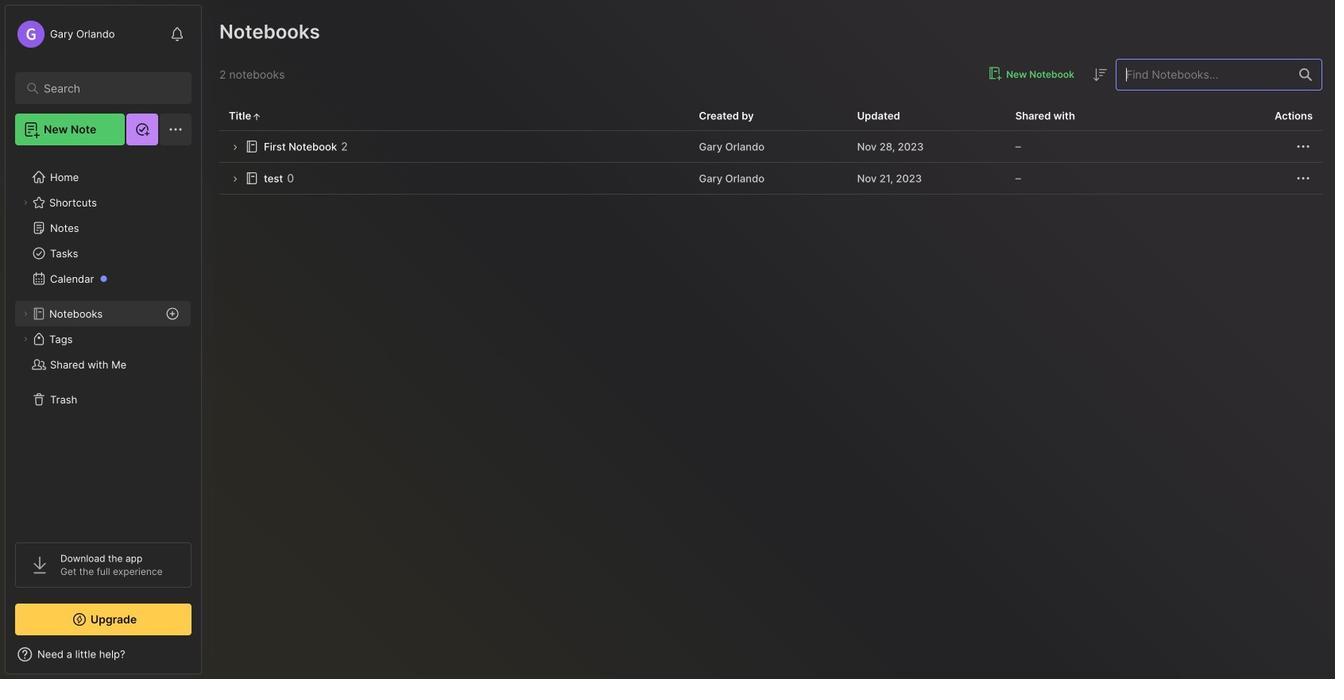 Task type: describe. For each thing, give the bounding box(es) containing it.
more actions field for first row from the top
[[1294, 137, 1313, 156]]

Account field
[[15, 18, 115, 50]]

1 row from the top
[[219, 131, 1323, 163]]

more actions image for first row from the top
[[1294, 137, 1313, 156]]

tree inside main element
[[6, 155, 201, 529]]

Search text field
[[44, 81, 171, 96]]

main element
[[0, 0, 207, 680]]

arrow image for first row from the bottom
[[229, 173, 241, 185]]

more actions image for first row from the bottom
[[1294, 169, 1313, 188]]

arrow image for first row from the top
[[229, 142, 241, 153]]

sort options image
[[1091, 65, 1110, 84]]



Task type: vqa. For each thing, say whether or not it's contained in the screenshot.
work out 0 cell
no



Task type: locate. For each thing, give the bounding box(es) containing it.
2 more actions image from the top
[[1294, 169, 1313, 188]]

click to collapse image
[[201, 650, 213, 669]]

0 vertical spatial more actions field
[[1294, 137, 1313, 156]]

None search field
[[44, 79, 171, 98]]

1 vertical spatial arrow image
[[229, 173, 241, 185]]

1 vertical spatial more actions image
[[1294, 169, 1313, 188]]

0 vertical spatial more actions image
[[1294, 137, 1313, 156]]

more actions image
[[1294, 137, 1313, 156], [1294, 169, 1313, 188]]

expand notebooks image
[[21, 309, 30, 319]]

2 more actions field from the top
[[1294, 169, 1313, 188]]

0 vertical spatial arrow image
[[229, 142, 241, 153]]

More actions field
[[1294, 137, 1313, 156], [1294, 169, 1313, 188]]

tree
[[6, 155, 201, 529]]

more actions field for first row from the bottom
[[1294, 169, 1313, 188]]

Sort field
[[1091, 65, 1110, 84]]

expand tags image
[[21, 335, 30, 344]]

1 more actions field from the top
[[1294, 137, 1313, 156]]

WHAT'S NEW field
[[6, 642, 201, 668]]

row group
[[219, 131, 1323, 195]]

none search field inside main element
[[44, 79, 171, 98]]

1 arrow image from the top
[[229, 142, 241, 153]]

Find Notebooks… text field
[[1117, 62, 1290, 88]]

1 vertical spatial more actions field
[[1294, 169, 1313, 188]]

2 row from the top
[[219, 163, 1323, 195]]

arrow image
[[229, 142, 241, 153], [229, 173, 241, 185]]

2 arrow image from the top
[[229, 173, 241, 185]]

1 more actions image from the top
[[1294, 137, 1313, 156]]

row
[[219, 131, 1323, 163], [219, 163, 1323, 195]]



